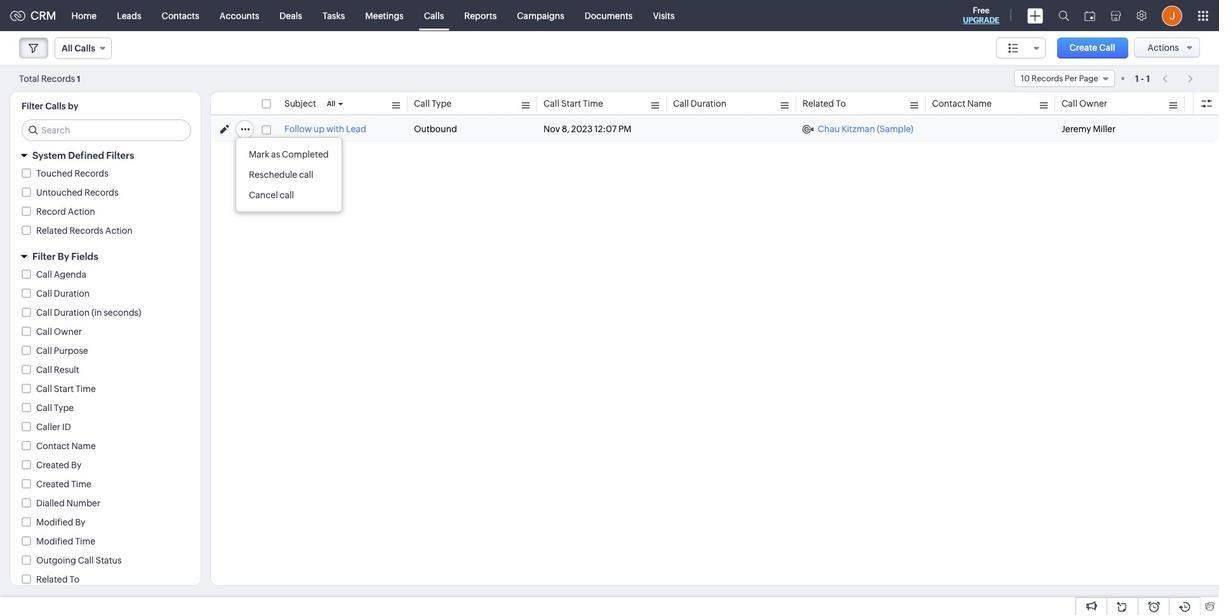 Task type: vqa. For each thing, say whether or not it's contained in the screenshot.
Other Modules field
no



Task type: describe. For each thing, give the bounding box(es) containing it.
free
[[974, 6, 990, 15]]

search element
[[1052, 0, 1078, 31]]

create
[[1070, 43, 1098, 53]]

agenda
[[54, 269, 86, 280]]

visits
[[653, 10, 675, 21]]

leads link
[[107, 0, 152, 31]]

modified by
[[36, 517, 85, 527]]

reschedule call
[[249, 170, 314, 180]]

0 horizontal spatial call duration
[[36, 288, 90, 299]]

campaigns link
[[507, 0, 575, 31]]

untouched
[[36, 187, 83, 198]]

filter by fields
[[32, 251, 98, 262]]

chau kitzman (sample)
[[818, 124, 914, 134]]

system defined filters button
[[10, 144, 201, 166]]

0 vertical spatial name
[[968, 98, 992, 109]]

1 horizontal spatial start
[[562, 98, 581, 109]]

caller id
[[36, 422, 71, 432]]

1 vertical spatial contact
[[36, 441, 70, 451]]

nov
[[544, 124, 560, 134]]

outgoing
[[36, 555, 76, 565]]

leads
[[117, 10, 141, 21]]

with
[[327, 124, 345, 134]]

nov 8, 2023 12:07 pm
[[544, 124, 632, 134]]

10 records per page
[[1022, 74, 1099, 83]]

calls inside 'link'
[[424, 10, 444, 21]]

tasks link
[[313, 0, 355, 31]]

0 horizontal spatial to
[[70, 574, 80, 585]]

result
[[54, 365, 79, 375]]

lead
[[346, 124, 367, 134]]

tasks
[[323, 10, 345, 21]]

8,
[[562, 124, 570, 134]]

reschedule
[[249, 170, 297, 180]]

1 vertical spatial call owner
[[36, 327, 82, 337]]

2 vertical spatial duration
[[54, 308, 90, 318]]

pm
[[619, 124, 632, 134]]

created by
[[36, 460, 81, 470]]

create menu element
[[1020, 0, 1052, 31]]

dialled
[[36, 498, 65, 508]]

0 vertical spatial action
[[68, 206, 95, 217]]

search image
[[1059, 10, 1070, 21]]

0 vertical spatial related
[[803, 98, 835, 109]]

filter calls by
[[22, 101, 78, 111]]

follow
[[285, 124, 312, 134]]

time up nov 8, 2023 12:07 pm
[[583, 98, 604, 109]]

created for created time
[[36, 479, 69, 489]]

call for cancel call
[[280, 190, 294, 200]]

miller
[[1094, 124, 1117, 134]]

purpose
[[54, 346, 88, 356]]

page
[[1080, 74, 1099, 83]]

seconds)
[[104, 308, 141, 318]]

deals link
[[270, 0, 313, 31]]

1 horizontal spatial call start time
[[544, 98, 604, 109]]

time down 'result'
[[76, 384, 96, 394]]

meetings link
[[355, 0, 414, 31]]

meetings
[[366, 10, 404, 21]]

2 vertical spatial related
[[36, 574, 68, 585]]

deals
[[280, 10, 302, 21]]

by for filter
[[58, 251, 69, 262]]

status
[[96, 555, 122, 565]]

filter by fields button
[[10, 245, 201, 267]]

accounts link
[[210, 0, 270, 31]]

subject
[[285, 98, 316, 109]]

campaigns
[[517, 10, 565, 21]]

follow up with lead
[[285, 124, 367, 134]]

number
[[67, 498, 100, 508]]

filter for filter calls by
[[22, 101, 43, 111]]

calls link
[[414, 0, 454, 31]]

call for reschedule call
[[299, 170, 314, 180]]

cancel
[[249, 190, 278, 200]]

reports link
[[454, 0, 507, 31]]

free upgrade
[[964, 6, 1000, 25]]

time up outgoing call status at the left of page
[[75, 536, 95, 546]]

0 horizontal spatial type
[[54, 403, 74, 413]]

by for modified
[[75, 517, 85, 527]]

crm
[[30, 9, 56, 22]]

up
[[314, 124, 325, 134]]

calendar image
[[1085, 10, 1096, 21]]

created time
[[36, 479, 92, 489]]

1 vertical spatial start
[[54, 384, 74, 394]]

record action
[[36, 206, 95, 217]]

1 for 1 - 1
[[1147, 73, 1151, 84]]

contacts link
[[152, 0, 210, 31]]

fields
[[71, 251, 98, 262]]

profile element
[[1155, 0, 1191, 31]]

(in
[[92, 308, 102, 318]]

1 vertical spatial related
[[36, 226, 68, 236]]

records for related
[[70, 226, 104, 236]]

follow up with lead link
[[285, 123, 367, 135]]

total
[[19, 73, 39, 84]]

call purpose
[[36, 346, 88, 356]]

cancel call
[[249, 190, 294, 200]]

visits link
[[643, 0, 685, 31]]

reports
[[465, 10, 497, 21]]

1 vertical spatial related to
[[36, 574, 80, 585]]

1 horizontal spatial 1
[[1136, 73, 1140, 84]]

all calls
[[62, 43, 95, 53]]



Task type: locate. For each thing, give the bounding box(es) containing it.
upgrade
[[964, 16, 1000, 25]]

0 vertical spatial call owner
[[1062, 98, 1108, 109]]

as
[[271, 149, 280, 159]]

create menu image
[[1028, 8, 1044, 23]]

call agenda
[[36, 269, 86, 280]]

2 horizontal spatial 1
[[1147, 73, 1151, 84]]

0 vertical spatial filter
[[22, 101, 43, 111]]

0 horizontal spatial contact
[[36, 441, 70, 451]]

type
[[432, 98, 452, 109], [54, 403, 74, 413]]

0 vertical spatial created
[[36, 460, 69, 470]]

by
[[68, 101, 78, 111]]

0 horizontal spatial contact name
[[36, 441, 96, 451]]

duration
[[691, 98, 727, 109], [54, 288, 90, 299], [54, 308, 90, 318]]

0 vertical spatial duration
[[691, 98, 727, 109]]

0 vertical spatial related to
[[803, 98, 846, 109]]

create call button
[[1058, 37, 1129, 58]]

type up outbound
[[432, 98, 452, 109]]

outbound
[[414, 124, 457, 134]]

by up call agenda
[[58, 251, 69, 262]]

by up created time on the bottom of the page
[[71, 460, 81, 470]]

1 horizontal spatial calls
[[75, 43, 95, 53]]

home
[[72, 10, 97, 21]]

all up total records 1
[[62, 43, 73, 53]]

2023
[[572, 124, 593, 134]]

0 vertical spatial contact
[[933, 98, 966, 109]]

defined
[[68, 150, 104, 161]]

call down reschedule call
[[280, 190, 294, 200]]

start up 8,
[[562, 98, 581, 109]]

navigation
[[1157, 69, 1201, 88]]

1 inside total records 1
[[77, 74, 80, 84]]

records for 10
[[1032, 74, 1064, 83]]

0 vertical spatial owner
[[1080, 98, 1108, 109]]

call inside button
[[1100, 43, 1116, 53]]

modified for modified time
[[36, 536, 73, 546]]

0 vertical spatial by
[[58, 251, 69, 262]]

calls inside field
[[75, 43, 95, 53]]

start down 'result'
[[54, 384, 74, 394]]

2 modified from the top
[[36, 536, 73, 546]]

action up the filter by fields dropdown button on the left of the page
[[105, 226, 133, 236]]

0 horizontal spatial owner
[[54, 327, 82, 337]]

1 modified from the top
[[36, 517, 73, 527]]

related up chau at right top
[[803, 98, 835, 109]]

0 vertical spatial call start time
[[544, 98, 604, 109]]

related to down 'outgoing'
[[36, 574, 80, 585]]

logo image
[[10, 10, 25, 21]]

records
[[41, 73, 75, 84], [1032, 74, 1064, 83], [75, 168, 109, 179], [85, 187, 119, 198], [70, 226, 104, 236]]

modified time
[[36, 536, 95, 546]]

caller
[[36, 422, 60, 432]]

created for created by
[[36, 460, 69, 470]]

1 right -
[[1147, 73, 1151, 84]]

related down 'outgoing'
[[36, 574, 68, 585]]

1 vertical spatial all
[[327, 100, 336, 107]]

1 horizontal spatial type
[[432, 98, 452, 109]]

call owner down page
[[1062, 98, 1108, 109]]

records for total
[[41, 73, 75, 84]]

1 vertical spatial owner
[[54, 327, 82, 337]]

call start time down 'result'
[[36, 384, 96, 394]]

1 horizontal spatial call owner
[[1062, 98, 1108, 109]]

0 horizontal spatial all
[[62, 43, 73, 53]]

created
[[36, 460, 69, 470], [36, 479, 69, 489]]

call start time
[[544, 98, 604, 109], [36, 384, 96, 394]]

touched
[[36, 168, 73, 179]]

0 horizontal spatial action
[[68, 206, 95, 217]]

1 vertical spatial action
[[105, 226, 133, 236]]

records right 10
[[1032, 74, 1064, 83]]

call type up the caller id
[[36, 403, 74, 413]]

1 horizontal spatial action
[[105, 226, 133, 236]]

12:07
[[595, 124, 617, 134]]

all for all calls
[[62, 43, 73, 53]]

id
[[62, 422, 71, 432]]

system
[[32, 150, 66, 161]]

1 up by
[[77, 74, 80, 84]]

1 vertical spatial contact name
[[36, 441, 96, 451]]

filter down total
[[22, 101, 43, 111]]

call duration (in seconds)
[[36, 308, 141, 318]]

by for created
[[71, 460, 81, 470]]

owner
[[1080, 98, 1108, 109], [54, 327, 82, 337]]

by inside dropdown button
[[58, 251, 69, 262]]

untouched records
[[36, 187, 119, 198]]

Search text field
[[22, 120, 191, 140]]

calls left by
[[45, 101, 66, 111]]

start
[[562, 98, 581, 109], [54, 384, 74, 394]]

0 horizontal spatial call owner
[[36, 327, 82, 337]]

jeremy
[[1062, 124, 1092, 134]]

actions
[[1148, 43, 1180, 53]]

0 vertical spatial all
[[62, 43, 73, 53]]

0 vertical spatial type
[[432, 98, 452, 109]]

2 vertical spatial calls
[[45, 101, 66, 111]]

0 vertical spatial modified
[[36, 517, 73, 527]]

1 vertical spatial calls
[[75, 43, 95, 53]]

1 horizontal spatial call
[[299, 170, 314, 180]]

created up dialled
[[36, 479, 69, 489]]

0 horizontal spatial name
[[71, 441, 96, 451]]

All Calls field
[[55, 37, 112, 59]]

to
[[836, 98, 846, 109], [70, 574, 80, 585]]

chau
[[818, 124, 840, 134]]

1 vertical spatial created
[[36, 479, 69, 489]]

0 vertical spatial call
[[299, 170, 314, 180]]

documents
[[585, 10, 633, 21]]

completed
[[282, 149, 329, 159]]

1 vertical spatial duration
[[54, 288, 90, 299]]

filter inside dropdown button
[[32, 251, 56, 262]]

call type up outbound
[[414, 98, 452, 109]]

profile image
[[1163, 5, 1183, 26]]

total records 1
[[19, 73, 80, 84]]

0 vertical spatial start
[[562, 98, 581, 109]]

0 vertical spatial call duration
[[673, 98, 727, 109]]

all for all
[[327, 100, 336, 107]]

call down the completed
[[299, 170, 314, 180]]

calls
[[424, 10, 444, 21], [75, 43, 95, 53], [45, 101, 66, 111]]

filter up call agenda
[[32, 251, 56, 262]]

contacts
[[162, 10, 199, 21]]

1 horizontal spatial to
[[836, 98, 846, 109]]

jeremy miller
[[1062, 124, 1117, 134]]

to up chau at right top
[[836, 98, 846, 109]]

10
[[1022, 74, 1031, 83]]

0 horizontal spatial call type
[[36, 403, 74, 413]]

touched records
[[36, 168, 109, 179]]

call result
[[36, 365, 79, 375]]

None field
[[997, 37, 1046, 58]]

action up 'related records action'
[[68, 206, 95, 217]]

owner up purpose
[[54, 327, 82, 337]]

2 horizontal spatial calls
[[424, 10, 444, 21]]

chau kitzman (sample) link
[[803, 123, 914, 135]]

all inside field
[[62, 43, 73, 53]]

size image
[[1009, 43, 1019, 54]]

0 vertical spatial contact name
[[933, 98, 992, 109]]

modified for modified by
[[36, 517, 73, 527]]

0 vertical spatial call type
[[414, 98, 452, 109]]

1 horizontal spatial all
[[327, 100, 336, 107]]

1 vertical spatial to
[[70, 574, 80, 585]]

1 horizontal spatial contact name
[[933, 98, 992, 109]]

2 vertical spatial by
[[75, 517, 85, 527]]

calls for filter calls by
[[45, 101, 66, 111]]

1 horizontal spatial related to
[[803, 98, 846, 109]]

modified up 'outgoing'
[[36, 536, 73, 546]]

call
[[299, 170, 314, 180], [280, 190, 294, 200]]

outgoing call status
[[36, 555, 122, 565]]

all up with
[[327, 100, 336, 107]]

crm link
[[10, 9, 56, 22]]

modified down dialled
[[36, 517, 73, 527]]

filter for filter by fields
[[32, 251, 56, 262]]

1 vertical spatial type
[[54, 403, 74, 413]]

1 vertical spatial call duration
[[36, 288, 90, 299]]

calls for all calls
[[75, 43, 95, 53]]

2 created from the top
[[36, 479, 69, 489]]

1 vertical spatial call
[[280, 190, 294, 200]]

created up created time on the bottom of the page
[[36, 460, 69, 470]]

owner down page
[[1080, 98, 1108, 109]]

1 vertical spatial modified
[[36, 536, 73, 546]]

records inside field
[[1032, 74, 1064, 83]]

1 vertical spatial call type
[[36, 403, 74, 413]]

0 horizontal spatial start
[[54, 384, 74, 394]]

call owner up "call purpose"
[[36, 327, 82, 337]]

record
[[36, 206, 66, 217]]

0 horizontal spatial related to
[[36, 574, 80, 585]]

1 vertical spatial filter
[[32, 251, 56, 262]]

contact
[[933, 98, 966, 109], [36, 441, 70, 451]]

create call
[[1070, 43, 1116, 53]]

1 horizontal spatial name
[[968, 98, 992, 109]]

call start time up 8,
[[544, 98, 604, 109]]

by down number
[[75, 517, 85, 527]]

1 - 1
[[1136, 73, 1151, 84]]

mark as completed
[[249, 149, 329, 159]]

1 horizontal spatial contact
[[933, 98, 966, 109]]

1 created from the top
[[36, 460, 69, 470]]

all
[[62, 43, 73, 53], [327, 100, 336, 107]]

records up fields
[[70, 226, 104, 236]]

time up number
[[71, 479, 92, 489]]

related to
[[803, 98, 846, 109], [36, 574, 80, 585]]

records up filter calls by on the top left
[[41, 73, 75, 84]]

call duration
[[673, 98, 727, 109], [36, 288, 90, 299]]

-
[[1142, 73, 1145, 84]]

0 vertical spatial to
[[836, 98, 846, 109]]

type up id
[[54, 403, 74, 413]]

1 horizontal spatial call duration
[[673, 98, 727, 109]]

0 horizontal spatial 1
[[77, 74, 80, 84]]

accounts
[[220, 10, 259, 21]]

calls left reports link
[[424, 10, 444, 21]]

0 horizontal spatial calls
[[45, 101, 66, 111]]

filters
[[106, 150, 134, 161]]

1
[[1136, 73, 1140, 84], [1147, 73, 1151, 84], [77, 74, 80, 84]]

1 vertical spatial by
[[71, 460, 81, 470]]

records for touched
[[75, 168, 109, 179]]

home link
[[61, 0, 107, 31]]

1 left -
[[1136, 73, 1140, 84]]

mark
[[249, 149, 270, 159]]

related to up chau at right top
[[803, 98, 846, 109]]

0 vertical spatial calls
[[424, 10, 444, 21]]

per
[[1066, 74, 1078, 83]]

call type
[[414, 98, 452, 109], [36, 403, 74, 413]]

related records action
[[36, 226, 133, 236]]

1 horizontal spatial call type
[[414, 98, 452, 109]]

to down outgoing call status at the left of page
[[70, 574, 80, 585]]

1 vertical spatial call start time
[[36, 384, 96, 394]]

records down touched records
[[85, 187, 119, 198]]

contact name
[[933, 98, 992, 109], [36, 441, 96, 451]]

10 Records Per Page field
[[1015, 70, 1116, 87]]

(sample)
[[877, 124, 914, 134]]

0 horizontal spatial call start time
[[36, 384, 96, 394]]

related down record
[[36, 226, 68, 236]]

dialled number
[[36, 498, 100, 508]]

1 for total records 1
[[77, 74, 80, 84]]

records down defined in the left top of the page
[[75, 168, 109, 179]]

system defined filters
[[32, 150, 134, 161]]

1 vertical spatial name
[[71, 441, 96, 451]]

records for untouched
[[85, 187, 119, 198]]

1 horizontal spatial owner
[[1080, 98, 1108, 109]]

0 horizontal spatial call
[[280, 190, 294, 200]]

calls down home
[[75, 43, 95, 53]]



